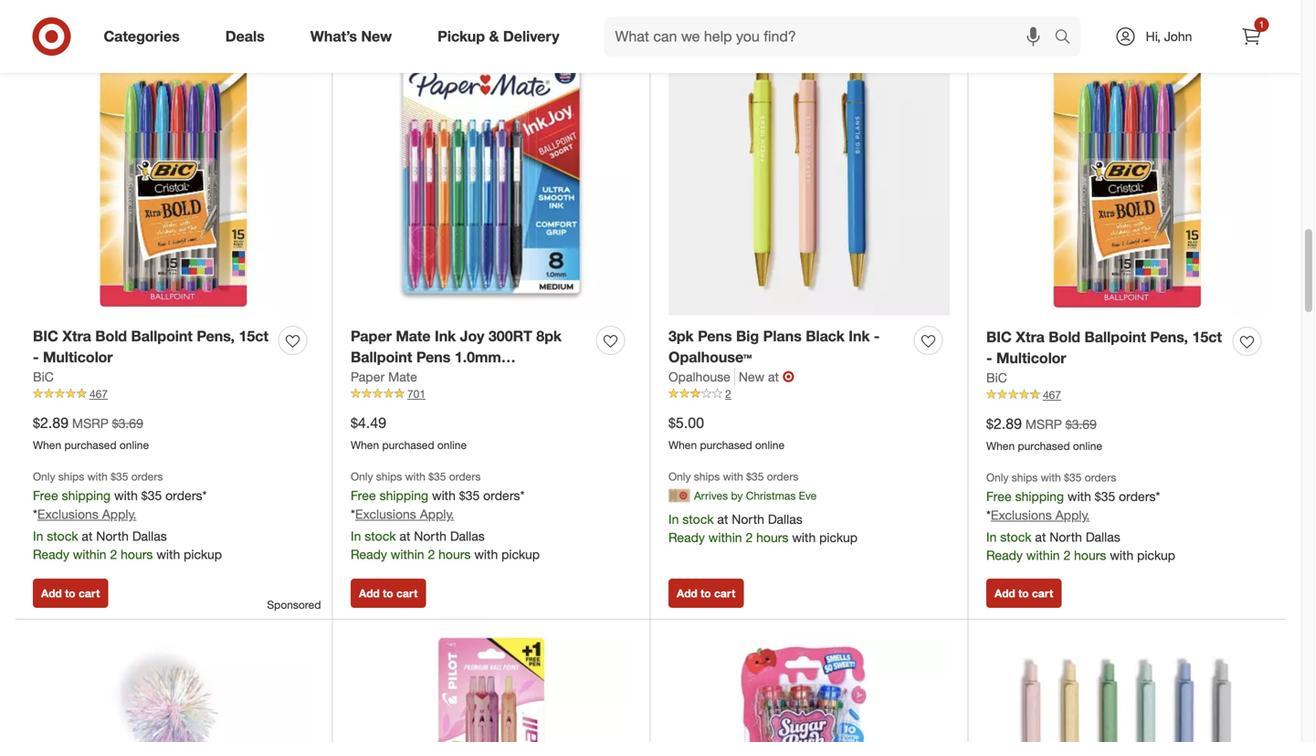 Task type: describe. For each thing, give the bounding box(es) containing it.
apply. for $2.89
[[1056, 508, 1090, 524]]

bic link for the left bic xtra bold ballpoint pens, 15ct - multicolor link
[[33, 368, 54, 386]]

3 add to cart button from the left
[[669, 579, 744, 608]]

¬
[[783, 368, 795, 386]]

$4.49 when purchased online
[[351, 414, 467, 452]]

exclusions apply. button for rightmost bic xtra bold ballpoint pens, 15ct - multicolor link
[[991, 507, 1090, 525]]

paper mate ink joy 300rt 8pk ballpoint pens 1.0mm multicolored link
[[351, 326, 589, 387]]

only ships with $35 orders free shipping with $35 orders* * exclusions apply. in stock at  north dallas ready within 2 hours with pickup for $4.49
[[351, 470, 540, 563]]

christmas
[[746, 489, 796, 503]]

add to cart button for exclusions apply. button associated with the left bic xtra bold ballpoint pens, 15ct - multicolor link
[[33, 579, 108, 608]]

new for what's
[[361, 27, 392, 45]]

plans
[[763, 328, 802, 345]]

when inside the $5.00 when purchased online
[[669, 438, 697, 452]]

by
[[731, 489, 743, 503]]

bic xtra bold ballpoint pens, 15ct - multicolor for bic link for the left bic xtra bold ballpoint pens, 15ct - multicolor link
[[33, 328, 269, 366]]

online inside the $5.00 when purchased online
[[755, 438, 785, 452]]

north inside the 'free shipping with $35 orders* * exclusions apply. in stock at  north dallas ready within 2 hours with pickup'
[[96, 529, 129, 545]]

$3.69 for exclusions apply. button associated with the left bic xtra bold ballpoint pens, 15ct - multicolor link
[[112, 416, 143, 432]]

shipping for $4.49
[[380, 488, 428, 504]]

3 add to cart from the left
[[677, 587, 736, 601]]

opalhouse new at ¬
[[669, 368, 795, 386]]

3pk
[[669, 328, 694, 345]]

bold for bic link for the left bic xtra bold ballpoint pens, 15ct - multicolor link
[[95, 328, 127, 345]]

bic for rightmost bic xtra bold ballpoint pens, 15ct - multicolor link
[[986, 328, 1012, 346]]

hours inside the 'free shipping with $35 orders* * exclusions apply. in stock at  north dallas ready within 2 hours with pickup'
[[121, 547, 153, 563]]

hi, john
[[1146, 28, 1192, 44]]

1.0mm
[[455, 348, 501, 366]]

to for add to cart button for exclusions apply. button associated with the left bic xtra bold ballpoint pens, 15ct - multicolor link
[[65, 587, 75, 601]]

exclusions inside the 'free shipping with $35 orders* * exclusions apply. in stock at  north dallas ready within 2 hours with pickup'
[[37, 507, 98, 523]]

to for add to cart button associated with exclusions apply. button corresponding to paper mate ink joy 300rt 8pk ballpoint pens 1.0mm multicolored link
[[383, 587, 393, 601]]

apply. inside the 'free shipping with $35 orders* * exclusions apply. in stock at  north dallas ready within 2 hours with pickup'
[[102, 507, 136, 523]]

$4.49
[[351, 414, 386, 432]]

exclusions for $4.49
[[355, 507, 416, 523]]

467 for bic link for the left bic xtra bold ballpoint pens, 15ct - multicolor link
[[90, 387, 108, 401]]

2 inside in stock at  north dallas ready within 2 hours with pickup
[[746, 530, 753, 546]]

15ct for rightmost bic xtra bold ballpoint pens, 15ct - multicolor link
[[1192, 328, 1222, 346]]

within inside in stock at  north dallas ready within 2 hours with pickup
[[709, 530, 742, 546]]

new for opalhouse
[[739, 369, 765, 385]]

pickup inside the 'free shipping with $35 orders* * exclusions apply. in stock at  north dallas ready within 2 hours with pickup'
[[184, 547, 222, 563]]

ink inside paper mate ink joy 300rt 8pk ballpoint pens 1.0mm multicolored
[[435, 328, 456, 345]]

joy
[[460, 328, 485, 345]]

xtra for rightmost bic xtra bold ballpoint pens, 15ct - multicolor link
[[1016, 328, 1045, 346]]

2 only ships with $35 orders from the left
[[669, 470, 799, 484]]

shipping inside the 'free shipping with $35 orders* * exclusions apply. in stock at  north dallas ready within 2 hours with pickup'
[[62, 488, 111, 504]]

black
[[806, 328, 845, 345]]

free inside the 'free shipping with $35 orders* * exclusions apply. in stock at  north dallas ready within 2 hours with pickup'
[[33, 488, 58, 504]]

multicolored
[[351, 369, 438, 387]]

multicolor for the left bic xtra bold ballpoint pens, 15ct - multicolor link
[[43, 348, 113, 366]]

msrp for the left bic xtra bold ballpoint pens, 15ct - multicolor link
[[72, 416, 109, 432]]

2 link
[[669, 386, 950, 402]]

$2.89 for the left bic xtra bold ballpoint pens, 15ct - multicolor link
[[33, 414, 69, 432]]

at inside in stock at  north dallas ready within 2 hours with pickup
[[717, 511, 728, 527]]

search
[[1046, 29, 1090, 47]]

pens, for the left bic xtra bold ballpoint pens, 15ct - multicolor link
[[197, 328, 235, 345]]

opalhouse
[[669, 369, 731, 385]]

mate for paper mate
[[388, 369, 417, 385]]

300rt
[[489, 328, 532, 345]]

2 inside the 'free shipping with $35 orders* * exclusions apply. in stock at  north dallas ready within 2 hours with pickup'
[[110, 547, 117, 563]]

- for the left bic xtra bold ballpoint pens, 15ct - multicolor link
[[33, 348, 39, 366]]

467 for bic link corresponding to rightmost bic xtra bold ballpoint pens, 15ct - multicolor link
[[1043, 388, 1061, 402]]

stock inside the 'free shipping with $35 orders* * exclusions apply. in stock at  north dallas ready within 2 hours with pickup'
[[47, 529, 78, 545]]

only ships with $35 orders free shipping with $35 orders* * exclusions apply. in stock at  north dallas ready within 2 hours with pickup for $2.89
[[986, 471, 1176, 564]]

what's new
[[310, 27, 392, 45]]

pickup & delivery
[[438, 27, 559, 45]]

bic xtra bold ballpoint pens, 15ct - multicolor for bic link corresponding to rightmost bic xtra bold ballpoint pens, 15ct - multicolor link
[[986, 328, 1222, 367]]

701
[[407, 387, 426, 401]]

to for add to cart button associated with rightmost bic xtra bold ballpoint pens, 15ct - multicolor link's exclusions apply. button
[[1019, 587, 1029, 601]]

in inside in stock at  north dallas ready within 2 hours with pickup
[[669, 511, 679, 527]]

deals
[[225, 27, 265, 45]]

1
[[1259, 19, 1264, 30]]

sponsored
[[267, 598, 321, 612]]

seasonal shipping icon image
[[669, 485, 691, 507]]

free for $4.49
[[351, 488, 376, 504]]

north inside in stock at  north dallas ready within 2 hours with pickup
[[732, 511, 764, 527]]

add to cart button for exclusions apply. button corresponding to paper mate ink joy 300rt 8pk ballpoint pens 1.0mm multicolored link
[[351, 579, 426, 608]]

add for add to cart button associated with rightmost bic xtra bold ballpoint pens, 15ct - multicolor link's exclusions apply. button
[[995, 587, 1015, 601]]

ready inside in stock at  north dallas ready within 2 hours with pickup
[[669, 530, 705, 546]]

free for $2.89
[[986, 488, 1012, 504]]

add to cart for exclusions apply. button associated with the left bic xtra bold ballpoint pens, 15ct - multicolor link
[[41, 587, 100, 601]]

apply. for $4.49
[[420, 507, 454, 523]]

at inside opalhouse new at ¬
[[768, 369, 779, 385]]

xtra for the left bic xtra bold ballpoint pens, 15ct - multicolor link
[[62, 328, 91, 345]]

in stock at  north dallas ready within 2 hours with pickup
[[669, 511, 858, 546]]

$5.00 when purchased online
[[669, 414, 785, 452]]

multicolor for rightmost bic xtra bold ballpoint pens, 15ct - multicolor link
[[996, 349, 1066, 367]]

online inside $4.49 when purchased online
[[437, 438, 467, 452]]



Task type: vqa. For each thing, say whether or not it's contained in the screenshot.
"Seasonal shipping icon" on the bottom right of the page
yes



Task type: locate. For each thing, give the bounding box(es) containing it.
xtra
[[62, 328, 91, 345], [1016, 328, 1045, 346]]

hours
[[756, 530, 789, 546], [121, 547, 153, 563], [439, 547, 471, 563], [1074, 548, 1106, 564]]

bic xtra bold ballpoint pens, 15ct - multicolor image
[[33, 34, 314, 316], [33, 34, 314, 316], [986, 34, 1269, 317], [986, 34, 1269, 317]]

1 vertical spatial new
[[739, 369, 765, 385]]

0 horizontal spatial exclusions
[[37, 507, 98, 523]]

0 horizontal spatial shipping
[[62, 488, 111, 504]]

4 add to cart from the left
[[995, 587, 1053, 601]]

3pk pens big plans black ink - opalhouse™
[[669, 328, 880, 366]]

0 horizontal spatial bold
[[95, 328, 127, 345]]

701 link
[[351, 386, 632, 402]]

paper inside paper mate link
[[351, 369, 385, 385]]

when inside $4.49 when purchased online
[[351, 438, 379, 452]]

- inside 3pk pens big plans black ink - opalhouse™
[[874, 328, 880, 345]]

3pk pens big plans black ink - opalhouse™ image
[[669, 34, 950, 316], [669, 34, 950, 316]]

exclusions apply. button for paper mate ink joy 300rt 8pk ballpoint pens 1.0mm multicolored link
[[355, 506, 454, 524]]

1 horizontal spatial exclusions
[[355, 507, 416, 523]]

1 vertical spatial mate
[[388, 369, 417, 385]]

2 ink from the left
[[849, 328, 870, 345]]

2 horizontal spatial orders*
[[1119, 488, 1160, 504]]

north
[[732, 511, 764, 527], [96, 529, 129, 545], [414, 529, 447, 545], [1050, 529, 1082, 545]]

pickup
[[819, 530, 858, 546], [184, 547, 222, 563], [502, 547, 540, 563], [1137, 548, 1176, 564]]

only ships with $35 orders up the 'free shipping with $35 orders* * exclusions apply. in stock at  north dallas ready within 2 hours with pickup'
[[33, 470, 163, 484]]

pens up 701
[[416, 348, 451, 366]]

u brands 6ct u-eco ballpoint pens core speckle 0.7mm black ink image
[[986, 638, 1269, 743], [986, 638, 1269, 743]]

mate inside paper mate ink joy 300rt 8pk ballpoint pens 1.0mm multicolored
[[396, 328, 431, 345]]

orders* for $2.89
[[1119, 488, 1160, 504]]

1 horizontal spatial shipping
[[380, 488, 428, 504]]

only ships with $35 orders
[[33, 470, 163, 484], [669, 470, 799, 484]]

$3.69
[[112, 416, 143, 432], [1066, 416, 1097, 432]]

$2.89 msrp $3.69 when purchased online
[[33, 414, 149, 452], [986, 415, 1103, 453]]

arrives by christmas eve
[[694, 489, 817, 503]]

cart for rightmost bic xtra bold ballpoint pens, 15ct - multicolor link
[[1032, 587, 1053, 601]]

bold
[[95, 328, 127, 345], [1049, 328, 1081, 346]]

0 horizontal spatial $2.89
[[33, 414, 69, 432]]

dallas inside the 'free shipping with $35 orders* * exclusions apply. in stock at  north dallas ready within 2 hours with pickup'
[[132, 529, 167, 545]]

1 cart from the left
[[79, 587, 100, 601]]

ink left joy
[[435, 328, 456, 345]]

0 horizontal spatial *
[[33, 507, 37, 523]]

orders* for $4.49
[[483, 488, 525, 504]]

hi,
[[1146, 28, 1161, 44]]

* for $2.89
[[986, 508, 991, 524]]

1 horizontal spatial $2.89
[[986, 415, 1022, 433]]

8pk
[[536, 328, 562, 345]]

add for add to cart button associated with exclusions apply. button corresponding to paper mate ink joy 300rt 8pk ballpoint pens 1.0mm multicolored link
[[359, 587, 380, 601]]

1 link
[[1232, 16, 1272, 57]]

1 horizontal spatial orders*
[[483, 488, 525, 504]]

1 paper from the top
[[351, 328, 392, 345]]

ink inside 3pk pens big plans black ink - opalhouse™
[[849, 328, 870, 345]]

0 vertical spatial pens
[[698, 328, 732, 345]]

2 horizontal spatial exclusions apply. button
[[991, 507, 1090, 525]]

1 horizontal spatial bic xtra bold ballpoint pens, 15ct - multicolor
[[986, 328, 1222, 367]]

ink right black
[[849, 328, 870, 345]]

1 only ships with $35 orders from the left
[[33, 470, 163, 484]]

1 horizontal spatial apply.
[[420, 507, 454, 523]]

2 to from the left
[[383, 587, 393, 601]]

add to cart for rightmost bic xtra bold ballpoint pens, 15ct - multicolor link's exclusions apply. button
[[995, 587, 1053, 601]]

1 add from the left
[[41, 587, 62, 601]]

pickup & delivery link
[[422, 16, 582, 57]]

paper mate
[[351, 369, 417, 385]]

0 horizontal spatial new
[[361, 27, 392, 45]]

2 add from the left
[[359, 587, 380, 601]]

pickup
[[438, 27, 485, 45]]

hours inside in stock at  north dallas ready within 2 hours with pickup
[[756, 530, 789, 546]]

0 horizontal spatial only ships with $35 orders
[[33, 470, 163, 484]]

eve
[[799, 489, 817, 503]]

pens inside 3pk pens big plans black ink - opalhouse™
[[698, 328, 732, 345]]

online
[[120, 438, 149, 452], [437, 438, 467, 452], [755, 438, 785, 452], [1073, 439, 1103, 453]]

$35
[[111, 470, 128, 484], [428, 470, 446, 484], [746, 470, 764, 484], [1064, 471, 1082, 485], [141, 488, 162, 504], [459, 488, 480, 504], [1095, 488, 1115, 504]]

categories
[[104, 27, 180, 45]]

1 horizontal spatial bic link
[[986, 369, 1007, 387]]

add to cart button for rightmost bic xtra bold ballpoint pens, 15ct - multicolor link's exclusions apply. button
[[986, 579, 1062, 608]]

at inside the 'free shipping with $35 orders* * exclusions apply. in stock at  north dallas ready within 2 hours with pickup'
[[82, 529, 93, 545]]

1 vertical spatial paper
[[351, 369, 385, 385]]

4 cart from the left
[[1032, 587, 1053, 601]]

in inside the 'free shipping with $35 orders* * exclusions apply. in stock at  north dallas ready within 2 hours with pickup'
[[33, 529, 43, 545]]

arrives
[[694, 489, 728, 503]]

2 horizontal spatial ballpoint
[[1085, 328, 1146, 346]]

new left ¬
[[739, 369, 765, 385]]

15ct for the left bic xtra bold ballpoint pens, 15ct - multicolor link
[[239, 328, 269, 345]]

orders*
[[165, 488, 207, 504], [483, 488, 525, 504], [1119, 488, 1160, 504]]

1 horizontal spatial new
[[739, 369, 765, 385]]

0 horizontal spatial msrp
[[72, 416, 109, 432]]

bic xtra bold ballpoint pens, 15ct - multicolor
[[33, 328, 269, 366], [986, 328, 1222, 367]]

1 add to cart button from the left
[[33, 579, 108, 608]]

2 paper from the top
[[351, 369, 385, 385]]

add
[[41, 587, 62, 601], [359, 587, 380, 601], [677, 587, 698, 601], [995, 587, 1015, 601]]

* for $4.49
[[351, 507, 355, 523]]

pens
[[698, 328, 732, 345], [416, 348, 451, 366]]

paper mate link
[[351, 368, 417, 386]]

0 horizontal spatial $3.69
[[112, 416, 143, 432]]

- for rightmost bic xtra bold ballpoint pens, 15ct - multicolor link
[[986, 349, 992, 367]]

ballpoint for rightmost bic xtra bold ballpoint pens, 15ct - multicolor link
[[1085, 328, 1146, 346]]

1 horizontal spatial only ships with $35 orders
[[669, 470, 799, 484]]

2
[[725, 387, 731, 401], [746, 530, 753, 546], [110, 547, 117, 563], [428, 547, 435, 563], [1064, 548, 1071, 564]]

ink
[[435, 328, 456, 345], [849, 328, 870, 345]]

what's
[[310, 27, 357, 45]]

4 add from the left
[[995, 587, 1015, 601]]

paper up $4.49
[[351, 369, 385, 385]]

0 horizontal spatial bic
[[33, 328, 58, 345]]

1 horizontal spatial only ships with $35 orders free shipping with $35 orders* * exclusions apply. in stock at  north dallas ready within 2 hours with pickup
[[986, 471, 1176, 564]]

deals link
[[210, 16, 287, 57]]

multicolor
[[43, 348, 113, 366], [996, 349, 1066, 367]]

bic
[[33, 369, 54, 385], [986, 370, 1007, 386]]

exclusions
[[37, 507, 98, 523], [355, 507, 416, 523], [991, 508, 1052, 524]]

* inside the 'free shipping with $35 orders* * exclusions apply. in stock at  north dallas ready within 2 hours with pickup'
[[33, 507, 37, 523]]

3ct ballpoint pens scented rainbow - sugar rush image
[[669, 638, 950, 743], [669, 638, 950, 743]]

to
[[65, 587, 75, 601], [383, 587, 393, 601], [701, 587, 711, 601], [1019, 587, 1029, 601]]

dallas
[[768, 511, 803, 527], [132, 529, 167, 545], [450, 529, 485, 545], [1086, 529, 1121, 545]]

0 horizontal spatial 15ct
[[239, 328, 269, 345]]

$2.89
[[33, 414, 69, 432], [986, 415, 1022, 433]]

1 add to cart from the left
[[41, 587, 100, 601]]

1 horizontal spatial $2.89 msrp $3.69 when purchased online
[[986, 415, 1103, 453]]

free
[[33, 488, 58, 504], [351, 488, 376, 504], [986, 488, 1012, 504]]

1 horizontal spatial 15ct
[[1192, 328, 1222, 346]]

1 horizontal spatial bic
[[986, 370, 1007, 386]]

to for third add to cart button from left
[[701, 587, 711, 601]]

purchased inside the $5.00 when purchased online
[[700, 438, 752, 452]]

pickup inside in stock at  north dallas ready within 2 hours with pickup
[[819, 530, 858, 546]]

*
[[33, 507, 37, 523], [351, 507, 355, 523], [986, 508, 991, 524]]

exclusions for $2.89
[[991, 508, 1052, 524]]

467 link
[[33, 386, 314, 402], [986, 387, 1269, 403]]

1 horizontal spatial exclusions apply. button
[[355, 506, 454, 524]]

paper mate ink joy 300rt 8pk ballpoint pens 1.0mm multicolored
[[351, 328, 562, 387]]

with
[[87, 470, 108, 484], [405, 470, 425, 484], [723, 470, 743, 484], [1041, 471, 1061, 485], [114, 488, 138, 504], [432, 488, 456, 504], [1068, 488, 1091, 504], [792, 530, 816, 546], [156, 547, 180, 563], [474, 547, 498, 563], [1110, 548, 1134, 564]]

3 add from the left
[[677, 587, 698, 601]]

bic
[[33, 328, 58, 345], [986, 328, 1012, 346]]

shipping for $2.89
[[1015, 488, 1064, 504]]

msrp for rightmost bic xtra bold ballpoint pens, 15ct - multicolor link
[[1026, 416, 1062, 432]]

2 cart from the left
[[396, 587, 418, 601]]

mate up multicolored
[[396, 328, 431, 345]]

only
[[33, 470, 55, 484], [351, 470, 373, 484], [669, 470, 691, 484], [986, 471, 1009, 485]]

ready
[[669, 530, 705, 546], [33, 547, 69, 563], [351, 547, 387, 563], [986, 548, 1023, 564]]

2 add to cart from the left
[[359, 587, 418, 601]]

1 horizontal spatial *
[[351, 507, 355, 523]]

bic link for rightmost bic xtra bold ballpoint pens, 15ct - multicolor link
[[986, 369, 1007, 387]]

2 horizontal spatial shipping
[[1015, 488, 1064, 504]]

paper for paper mate ink joy 300rt 8pk ballpoint pens 1.0mm multicolored
[[351, 328, 392, 345]]

1 horizontal spatial pens
[[698, 328, 732, 345]]

with inside in stock at  north dallas ready within 2 hours with pickup
[[792, 530, 816, 546]]

0 vertical spatial paper
[[351, 328, 392, 345]]

stock
[[683, 511, 714, 527], [47, 529, 78, 545], [365, 529, 396, 545], [1000, 529, 1032, 545]]

ready inside the 'free shipping with $35 orders* * exclusions apply. in stock at  north dallas ready within 2 hours with pickup'
[[33, 547, 69, 563]]

within
[[709, 530, 742, 546], [73, 547, 106, 563], [391, 547, 424, 563], [1026, 548, 1060, 564]]

0 horizontal spatial orders*
[[165, 488, 207, 504]]

1 horizontal spatial -
[[874, 328, 880, 345]]

cart
[[79, 587, 100, 601], [396, 587, 418, 601], [714, 587, 736, 601], [1032, 587, 1053, 601]]

stock inside in stock at  north dallas ready within 2 hours with pickup
[[683, 511, 714, 527]]

add for third add to cart button from left
[[677, 587, 698, 601]]

new inside opalhouse new at ¬
[[739, 369, 765, 385]]

0 horizontal spatial bic link
[[33, 368, 54, 386]]

within inside the 'free shipping with $35 orders* * exclusions apply. in stock at  north dallas ready within 2 hours with pickup'
[[73, 547, 106, 563]]

ballpoint for the left bic xtra bold ballpoint pens, 15ct - multicolor link
[[131, 328, 193, 345]]

0 horizontal spatial bic
[[33, 369, 54, 385]]

15ct
[[239, 328, 269, 345], [1192, 328, 1222, 346]]

- for 3pk pens big plans black ink - opalhouse™ link
[[874, 328, 880, 345]]

0 horizontal spatial bic xtra bold ballpoint pens, 15ct - multicolor
[[33, 328, 269, 366]]

when
[[33, 438, 61, 452], [351, 438, 379, 452], [669, 438, 697, 452], [986, 439, 1015, 453]]

467
[[90, 387, 108, 401], [1043, 388, 1061, 402]]

msrp
[[72, 416, 109, 432], [1026, 416, 1062, 432]]

1 horizontal spatial bic xtra bold ballpoint pens, 15ct - multicolor link
[[986, 327, 1226, 369]]

bic xtra bold ballpoint pens, 15ct - multicolor link
[[33, 326, 271, 368], [986, 327, 1226, 369]]

4 add to cart button from the left
[[986, 579, 1062, 608]]

bold for bic link corresponding to rightmost bic xtra bold ballpoint pens, 15ct - multicolor link
[[1049, 328, 1081, 346]]

paper for paper mate
[[351, 369, 385, 385]]

0 horizontal spatial -
[[33, 348, 39, 366]]

opalhouse™
[[669, 348, 752, 366]]

at
[[768, 369, 779, 385], [717, 511, 728, 527], [82, 529, 93, 545], [400, 529, 410, 545], [1035, 529, 1046, 545]]

&
[[489, 27, 499, 45]]

0 horizontal spatial xtra
[[62, 328, 91, 345]]

0 horizontal spatial $2.89 msrp $3.69 when purchased online
[[33, 414, 149, 452]]

0 horizontal spatial free
[[33, 488, 58, 504]]

0 horizontal spatial ink
[[435, 328, 456, 345]]

2 horizontal spatial apply.
[[1056, 508, 1090, 524]]

mate up 701
[[388, 369, 417, 385]]

new right "what's"
[[361, 27, 392, 45]]

free shipping with $35 orders* * exclusions apply. in stock at  north dallas ready within 2 hours with pickup
[[33, 488, 222, 563]]

pilot 3ct acroball breast cancer awareness ballpoint pens fine point 0.7mm black ink image
[[351, 638, 632, 743], [351, 638, 632, 743]]

$3.69 for rightmost bic xtra bold ballpoint pens, 15ct - multicolor link's exclusions apply. button
[[1066, 416, 1097, 432]]

0 horizontal spatial 467 link
[[33, 386, 314, 402]]

0 vertical spatial new
[[361, 27, 392, 45]]

$5.00
[[669, 414, 704, 432]]

apply.
[[102, 507, 136, 523], [420, 507, 454, 523], [1056, 508, 1090, 524]]

2 add to cart button from the left
[[351, 579, 426, 608]]

0 horizontal spatial pens,
[[197, 328, 235, 345]]

1 horizontal spatial msrp
[[1026, 416, 1062, 432]]

2 horizontal spatial *
[[986, 508, 991, 524]]

1 horizontal spatial free
[[351, 488, 376, 504]]

0 horizontal spatial ballpoint
[[131, 328, 193, 345]]

mate
[[396, 328, 431, 345], [388, 369, 417, 385]]

search button
[[1046, 16, 1090, 60]]

opalhouse link
[[669, 368, 735, 386]]

1 horizontal spatial $3.69
[[1066, 416, 1097, 432]]

orders* inside the 'free shipping with $35 orders* * exclusions apply. in stock at  north dallas ready within 2 hours with pickup'
[[165, 488, 207, 504]]

0 horizontal spatial multicolor
[[43, 348, 113, 366]]

2 horizontal spatial free
[[986, 488, 1012, 504]]

3pk pens big plans black ink - opalhouse™ link
[[669, 326, 907, 368]]

1 horizontal spatial ink
[[849, 328, 870, 345]]

dallas inside in stock at  north dallas ready within 2 hours with pickup
[[768, 511, 803, 527]]

paper mate ink joy 300rt 8pk ballpoint pens 1.0mm multicolored image
[[351, 34, 632, 316], [351, 34, 632, 316]]

467 link for the left bic xtra bold ballpoint pens, 15ct - multicolor link
[[33, 386, 314, 402]]

purchased inside $4.49 when purchased online
[[382, 438, 434, 452]]

1 horizontal spatial bic
[[986, 328, 1012, 346]]

ships
[[58, 470, 84, 484], [376, 470, 402, 484], [694, 470, 720, 484], [1012, 471, 1038, 485]]

ballpoint inside paper mate ink joy 300rt 8pk ballpoint pens 1.0mm multicolored
[[351, 348, 412, 366]]

1 to from the left
[[65, 587, 75, 601]]

paper inside paper mate ink joy 300rt 8pk ballpoint pens 1.0mm multicolored
[[351, 328, 392, 345]]

3 cart from the left
[[714, 587, 736, 601]]

delivery
[[503, 27, 559, 45]]

categories link
[[88, 16, 203, 57]]

pens, for rightmost bic xtra bold ballpoint pens, 15ct - multicolor link
[[1150, 328, 1188, 346]]

mate for paper mate ink joy 300rt 8pk ballpoint pens 1.0mm multicolored
[[396, 328, 431, 345]]

shipping
[[62, 488, 111, 504], [380, 488, 428, 504], [1015, 488, 1064, 504]]

pens up opalhouse™ at the top right
[[698, 328, 732, 345]]

0 horizontal spatial bic xtra bold ballpoint pens, 15ct - multicolor link
[[33, 326, 271, 368]]

add for add to cart button for exclusions apply. button associated with the left bic xtra bold ballpoint pens, 15ct - multicolor link
[[41, 587, 62, 601]]

big
[[736, 328, 759, 345]]

orders
[[131, 470, 163, 484], [449, 470, 481, 484], [767, 470, 799, 484], [1085, 471, 1116, 485]]

paper up paper mate
[[351, 328, 392, 345]]

only ships with $35 orders up by
[[669, 470, 799, 484]]

0 horizontal spatial apply.
[[102, 507, 136, 523]]

cart for paper mate ink joy 300rt 8pk ballpoint pens 1.0mm multicolored link
[[396, 587, 418, 601]]

0 vertical spatial mate
[[396, 328, 431, 345]]

add to cart
[[41, 587, 100, 601], [359, 587, 418, 601], [677, 587, 736, 601], [995, 587, 1053, 601]]

1 horizontal spatial multicolor
[[996, 349, 1066, 367]]

bic for the left bic xtra bold ballpoint pens, 15ct - multicolor link
[[33, 328, 58, 345]]

john
[[1164, 28, 1192, 44]]

4 to from the left
[[1019, 587, 1029, 601]]

u brands tinsel puff ballpoint pen black ink image
[[33, 638, 314, 743], [33, 638, 314, 743]]

cart for the left bic xtra bold ballpoint pens, 15ct - multicolor link
[[79, 587, 100, 601]]

$2.89 for rightmost bic xtra bold ballpoint pens, 15ct - multicolor link
[[986, 415, 1022, 433]]

1 vertical spatial pens
[[416, 348, 451, 366]]

add to cart for exclusions apply. button corresponding to paper mate ink joy 300rt 8pk ballpoint pens 1.0mm multicolored link
[[359, 587, 418, 601]]

2 horizontal spatial -
[[986, 349, 992, 367]]

cart for 3pk pens big plans black ink - opalhouse™ link
[[714, 587, 736, 601]]

ballpoint
[[131, 328, 193, 345], [1085, 328, 1146, 346], [351, 348, 412, 366]]

only ships with $35 orders free shipping with $35 orders* * exclusions apply. in stock at  north dallas ready within 2 hours with pickup
[[351, 470, 540, 563], [986, 471, 1176, 564]]

1 horizontal spatial pens,
[[1150, 328, 1188, 346]]

1 horizontal spatial ballpoint
[[351, 348, 412, 366]]

new
[[361, 27, 392, 45], [739, 369, 765, 385]]

0 horizontal spatial only ships with $35 orders free shipping with $35 orders* * exclusions apply. in stock at  north dallas ready within 2 hours with pickup
[[351, 470, 540, 563]]

0 horizontal spatial pens
[[416, 348, 451, 366]]

467 link for rightmost bic xtra bold ballpoint pens, 15ct - multicolor link
[[986, 387, 1269, 403]]

what's new link
[[295, 16, 415, 57]]

2 horizontal spatial exclusions
[[991, 508, 1052, 524]]

1 horizontal spatial bold
[[1049, 328, 1081, 346]]

exclusions apply. button for the left bic xtra bold ballpoint pens, 15ct - multicolor link
[[37, 506, 136, 524]]

What can we help you find? suggestions appear below search field
[[604, 16, 1059, 57]]

1 horizontal spatial 467 link
[[986, 387, 1269, 403]]

0 horizontal spatial 467
[[90, 387, 108, 401]]

$35 inside the 'free shipping with $35 orders* * exclusions apply. in stock at  north dallas ready within 2 hours with pickup'
[[141, 488, 162, 504]]

paper
[[351, 328, 392, 345], [351, 369, 385, 385]]

exclusions apply. button
[[37, 506, 136, 524], [355, 506, 454, 524], [991, 507, 1090, 525]]

1 horizontal spatial 467
[[1043, 388, 1061, 402]]

pens inside paper mate ink joy 300rt 8pk ballpoint pens 1.0mm multicolored
[[416, 348, 451, 366]]

1 horizontal spatial xtra
[[1016, 328, 1045, 346]]

1 ink from the left
[[435, 328, 456, 345]]

3 to from the left
[[701, 587, 711, 601]]

purchased
[[64, 438, 117, 452], [382, 438, 434, 452], [700, 438, 752, 452], [1018, 439, 1070, 453]]

0 horizontal spatial exclusions apply. button
[[37, 506, 136, 524]]



